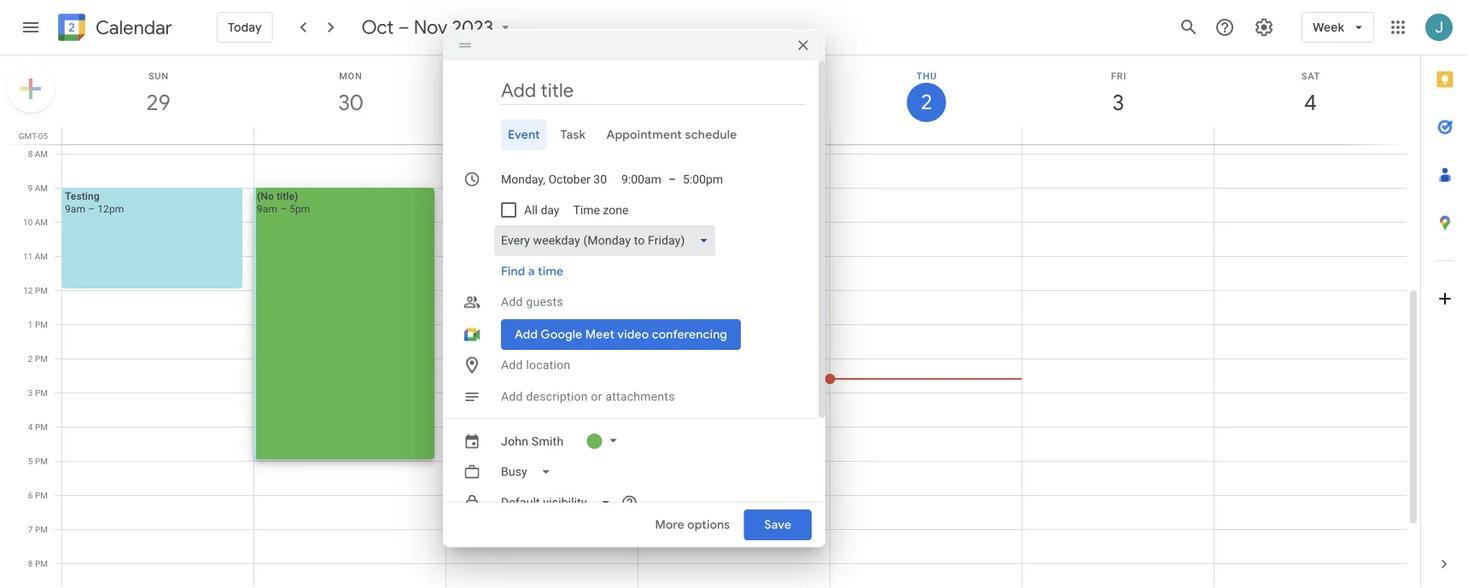 Task type: describe. For each thing, give the bounding box(es) containing it.
task button
[[554, 119, 593, 150]]

add location
[[501, 358, 571, 372]]

1 pm
[[28, 319, 48, 330]]

2 pm
[[28, 354, 48, 364]]

time
[[538, 264, 564, 279]]

nov
[[414, 15, 448, 39]]

sun
[[148, 70, 169, 81]]

1 horizontal spatial tab list
[[1422, 56, 1469, 541]]

smith
[[532, 434, 564, 448]]

meeting
[[388, 241, 426, 253]]

9am inside the (no title) 9am – 5pm
[[257, 203, 278, 215]]

week button
[[1302, 7, 1375, 48]]

first day of american indian heritage month
[[643, 129, 846, 141]]

schedule
[[685, 127, 737, 143]]

9am inside testing 9am – 12pm
[[65, 203, 85, 215]]

attachments
[[606, 390, 675, 404]]

pm for 6 pm
[[35, 490, 48, 500]]

4 inside the sat 4
[[1304, 88, 1316, 117]]

5
[[28, 456, 33, 466]]

thu 2
[[917, 70, 938, 116]]

12pm
[[98, 203, 124, 215]]

project for 10:30am
[[352, 241, 385, 253]]

29 link
[[139, 83, 178, 122]]

project prep 10 – 11am
[[266, 224, 324, 249]]

time
[[573, 203, 600, 217]]

30 link
[[331, 83, 370, 122]]

first day of american indian heritage month button
[[638, 127, 846, 143]]

Add title text field
[[501, 78, 805, 103]]

9
[[28, 183, 33, 193]]

3 pm
[[28, 388, 48, 398]]

oct
[[362, 15, 394, 39]]

pm for 5 pm
[[35, 456, 48, 466]]

guests
[[526, 295, 563, 309]]

today button
[[217, 7, 273, 48]]

0 horizontal spatial 4
[[28, 422, 33, 432]]

8 pm
[[28, 558, 48, 569]]

thu
[[917, 70, 938, 81]]

day
[[541, 203, 560, 217]]

(no title) 9am – 5pm
[[257, 190, 310, 215]]

pm for 12 pm
[[35, 285, 48, 295]]

12:30pm
[[405, 254, 446, 266]]

week
[[1313, 20, 1345, 35]]

grid containing 29
[[0, 56, 1421, 588]]

gmt-05
[[19, 131, 48, 141]]

12
[[23, 285, 33, 295]]

10:30am
[[352, 254, 393, 266]]

4 link
[[1292, 83, 1331, 122]]

fri
[[1112, 70, 1127, 81]]

1 vertical spatial 3
[[28, 388, 33, 398]]

all day
[[524, 203, 560, 217]]

5pm
[[290, 203, 310, 215]]

of
[[685, 129, 695, 141]]

first day of american indian heritage month row
[[55, 127, 1421, 144]]

find a time button
[[494, 256, 571, 287]]

10 am
[[23, 217, 48, 227]]

5 pm
[[28, 456, 48, 466]]

5 cell from the left
[[1214, 127, 1406, 144]]

12 pm
[[23, 285, 48, 295]]

oct – nov 2023
[[362, 15, 494, 39]]

project for 10
[[266, 224, 299, 236]]

29
[[145, 88, 170, 117]]

calendar
[[96, 16, 172, 40]]

add for add description or attachments
[[501, 390, 523, 404]]

add description or attachments
[[501, 390, 675, 404]]

testing 9am – 12pm
[[65, 190, 124, 215]]

oct – nov 2023 button
[[355, 15, 521, 39]]

4 pm
[[28, 422, 48, 432]]

End time text field
[[683, 164, 724, 195]]

am for 9 am
[[35, 183, 48, 193]]

calendar heading
[[92, 16, 172, 40]]

2 inside thu 2
[[920, 89, 932, 116]]

event button
[[501, 119, 547, 150]]

american
[[697, 129, 741, 141]]

prep
[[302, 224, 324, 236]]

project meeting 10:30am – 12:30pm
[[352, 241, 446, 266]]

pm for 8 pm
[[35, 558, 48, 569]]

pm for 7 pm
[[35, 524, 48, 535]]

first
[[643, 129, 663, 141]]

day
[[666, 129, 683, 141]]

find
[[501, 264, 526, 279]]

8 for 8 pm
[[28, 558, 33, 569]]

add guests button
[[494, 287, 805, 318]]

– inside testing 9am – 12pm
[[88, 203, 95, 215]]



Task type: vqa. For each thing, say whether or not it's contained in the screenshot.
the main drawer icon
yes



Task type: locate. For each thing, give the bounding box(es) containing it.
appointment schedule
[[607, 127, 737, 143]]

10 left 11am
[[266, 237, 278, 249]]

cell down 30 link
[[254, 127, 446, 144]]

3 cell from the left
[[830, 127, 1022, 144]]

project inside project meeting 10:30am – 12:30pm
[[352, 241, 385, 253]]

john
[[501, 434, 529, 448]]

pm for 3 pm
[[35, 388, 48, 398]]

0 vertical spatial add
[[501, 295, 523, 309]]

4 am from the top
[[35, 251, 48, 261]]

pm right 1
[[35, 319, 48, 330]]

0 horizontal spatial 9am
[[65, 203, 85, 215]]

30
[[337, 88, 362, 117]]

1 horizontal spatial 3
[[1112, 88, 1124, 117]]

8 down 7
[[28, 558, 33, 569]]

8
[[28, 149, 33, 159], [28, 558, 33, 569]]

event
[[508, 127, 540, 143]]

0 vertical spatial 8
[[28, 149, 33, 159]]

pm right 7
[[35, 524, 48, 535]]

add for add guests
[[501, 295, 523, 309]]

cell down 4 link
[[1214, 127, 1406, 144]]

tab list containing event
[[457, 119, 805, 150]]

3 down 2 pm
[[28, 388, 33, 398]]

9 am
[[28, 183, 48, 193]]

month
[[816, 129, 846, 141]]

8 am
[[28, 149, 48, 159]]

1 cell from the left
[[62, 127, 254, 144]]

am
[[35, 149, 48, 159], [35, 183, 48, 193], [35, 217, 48, 227], [35, 251, 48, 261]]

4
[[1304, 88, 1316, 117], [28, 422, 33, 432]]

6 pm
[[28, 490, 48, 500]]

am right 11
[[35, 251, 48, 261]]

mon 30
[[337, 70, 363, 117]]

add for add location
[[501, 358, 523, 372]]

fri 3
[[1112, 70, 1127, 117]]

6
[[28, 490, 33, 500]]

3 down fri
[[1112, 88, 1124, 117]]

1 vertical spatial add
[[501, 358, 523, 372]]

1 8 from the top
[[28, 149, 33, 159]]

2
[[920, 89, 932, 116], [28, 354, 33, 364]]

1 vertical spatial 2
[[28, 354, 33, 364]]

am for 8 am
[[35, 149, 48, 159]]

pm right 6 on the left bottom of the page
[[35, 490, 48, 500]]

time zone button
[[567, 195, 636, 225]]

0 horizontal spatial 2
[[28, 354, 33, 364]]

today
[[228, 20, 262, 35]]

1 horizontal spatial 9am
[[257, 203, 278, 215]]

4 up the 5
[[28, 422, 33, 432]]

grid
[[0, 56, 1421, 588]]

7 pm from the top
[[35, 490, 48, 500]]

1 pm from the top
[[35, 285, 48, 295]]

add
[[501, 295, 523, 309], [501, 358, 523, 372], [501, 390, 523, 404]]

2 down 1
[[28, 354, 33, 364]]

1
[[28, 319, 33, 330]]

7
[[28, 524, 33, 535]]

pm down 7 pm
[[35, 558, 48, 569]]

cell down 3 link
[[1022, 127, 1214, 144]]

0 vertical spatial 2
[[920, 89, 932, 116]]

05
[[38, 131, 48, 141]]

0 horizontal spatial project
[[266, 224, 299, 236]]

2 pm from the top
[[35, 319, 48, 330]]

– left 11am
[[280, 237, 287, 249]]

pm right 12
[[35, 285, 48, 295]]

mon
[[339, 70, 363, 81]]

testing
[[65, 190, 100, 202]]

add guests
[[501, 295, 563, 309]]

add down add location
[[501, 390, 523, 404]]

– right start time text box
[[669, 172, 676, 186]]

project inside project prep 10 – 11am
[[266, 224, 299, 236]]

9 pm from the top
[[35, 558, 48, 569]]

2 8 from the top
[[28, 558, 33, 569]]

8 down gmt-
[[28, 149, 33, 159]]

john smith
[[501, 434, 564, 448]]

am right 9
[[35, 183, 48, 193]]

3 add from the top
[[501, 390, 523, 404]]

1 vertical spatial 4
[[28, 422, 33, 432]]

time zone
[[573, 203, 629, 217]]

4 cell from the left
[[1022, 127, 1214, 144]]

10 up 11
[[23, 217, 33, 227]]

task
[[561, 127, 586, 143]]

appointment
[[607, 127, 682, 143]]

3 inside fri 3
[[1112, 88, 1124, 117]]

add inside dropdown button
[[501, 295, 523, 309]]

project
[[266, 224, 299, 236], [352, 241, 385, 253]]

Start time text field
[[622, 164, 662, 195]]

7 pm
[[28, 524, 48, 535]]

am for 10 am
[[35, 217, 48, 227]]

indian
[[744, 129, 772, 141]]

pm for 4 pm
[[35, 422, 48, 432]]

2 link
[[907, 83, 947, 122]]

2 am from the top
[[35, 183, 48, 193]]

add down find
[[501, 295, 523, 309]]

1 horizontal spatial 2
[[920, 89, 932, 116]]

– right oct
[[398, 15, 410, 39]]

description
[[526, 390, 588, 404]]

to element
[[669, 172, 676, 186]]

zone
[[603, 203, 629, 217]]

10 inside project prep 10 – 11am
[[266, 237, 278, 249]]

project up 10:30am
[[352, 241, 385, 253]]

all
[[524, 203, 538, 217]]

tab list
[[1422, 56, 1469, 541], [457, 119, 805, 150]]

2 down thu
[[920, 89, 932, 116]]

Start date text field
[[501, 169, 608, 190]]

add left location
[[501, 358, 523, 372]]

pm for 1 pm
[[35, 319, 48, 330]]

– inside the (no title) 9am – 5pm
[[280, 203, 287, 215]]

8 pm from the top
[[35, 524, 48, 535]]

2 cell from the left
[[254, 127, 446, 144]]

11 am
[[23, 251, 48, 261]]

location
[[526, 358, 571, 372]]

0 vertical spatial 3
[[1112, 88, 1124, 117]]

3 link
[[1099, 83, 1139, 122]]

1 horizontal spatial 10
[[266, 237, 278, 249]]

settings menu image
[[1254, 17, 1275, 38]]

9am down testing at the left top of the page
[[65, 203, 85, 215]]

6 pm from the top
[[35, 456, 48, 466]]

0 horizontal spatial 3
[[28, 388, 33, 398]]

1 horizontal spatial project
[[352, 241, 385, 253]]

pm
[[35, 285, 48, 295], [35, 319, 48, 330], [35, 354, 48, 364], [35, 388, 48, 398], [35, 422, 48, 432], [35, 456, 48, 466], [35, 490, 48, 500], [35, 524, 48, 535], [35, 558, 48, 569]]

1 vertical spatial 10
[[266, 237, 278, 249]]

2023
[[452, 15, 494, 39]]

4 down sat
[[1304, 88, 1316, 117]]

find a time
[[501, 264, 564, 279]]

a
[[528, 264, 535, 279]]

– inside project meeting 10:30am – 12:30pm
[[395, 254, 402, 266]]

pm up 4 pm
[[35, 388, 48, 398]]

11am
[[290, 237, 316, 249]]

0 vertical spatial project
[[266, 224, 299, 236]]

2 add from the top
[[501, 358, 523, 372]]

– down testing at the left top of the page
[[88, 203, 95, 215]]

project up 11am
[[266, 224, 299, 236]]

0 vertical spatial 10
[[23, 217, 33, 227]]

gmt-
[[19, 131, 38, 141]]

sun 29
[[145, 70, 170, 117]]

pm down 1 pm
[[35, 354, 48, 364]]

appointment schedule button
[[600, 119, 744, 150]]

3 am from the top
[[35, 217, 48, 227]]

11
[[23, 251, 33, 261]]

– inside project prep 10 – 11am
[[280, 237, 287, 249]]

cell down 2 link
[[830, 127, 1022, 144]]

1 9am from the left
[[65, 203, 85, 215]]

am down '9 am'
[[35, 217, 48, 227]]

0 horizontal spatial 10
[[23, 217, 33, 227]]

2 9am from the left
[[257, 203, 278, 215]]

main drawer image
[[20, 17, 41, 38]]

3 pm from the top
[[35, 354, 48, 364]]

sat
[[1302, 70, 1321, 81]]

or
[[591, 390, 603, 404]]

0 horizontal spatial tab list
[[457, 119, 805, 150]]

am down 05 in the top of the page
[[35, 149, 48, 159]]

0 vertical spatial 4
[[1304, 88, 1316, 117]]

3
[[1112, 88, 1124, 117], [28, 388, 33, 398]]

1 vertical spatial project
[[352, 241, 385, 253]]

1 am from the top
[[35, 149, 48, 159]]

2 vertical spatial add
[[501, 390, 523, 404]]

pm right the 5
[[35, 456, 48, 466]]

1 vertical spatial 8
[[28, 558, 33, 569]]

None field
[[494, 225, 723, 256], [494, 457, 565, 488], [494, 225, 723, 256], [494, 457, 565, 488]]

sat 4
[[1302, 70, 1321, 117]]

heritage
[[775, 129, 814, 141]]

–
[[398, 15, 410, 39], [669, 172, 676, 186], [88, 203, 95, 215], [280, 203, 287, 215], [280, 237, 287, 249], [395, 254, 402, 266]]

4 pm from the top
[[35, 388, 48, 398]]

9am down (no
[[257, 203, 278, 215]]

1 add from the top
[[501, 295, 523, 309]]

calendar element
[[55, 10, 172, 48]]

cell
[[62, 127, 254, 144], [254, 127, 446, 144], [830, 127, 1022, 144], [1022, 127, 1214, 144], [1214, 127, 1406, 144]]

cell down the 29 link
[[62, 127, 254, 144]]

pm down 3 pm
[[35, 422, 48, 432]]

title)
[[277, 190, 298, 202]]

– down meeting at the top left of the page
[[395, 254, 402, 266]]

– down title)
[[280, 203, 287, 215]]

(no
[[257, 190, 274, 202]]

am for 11 am
[[35, 251, 48, 261]]

5 pm from the top
[[35, 422, 48, 432]]

8 for 8 am
[[28, 149, 33, 159]]

10
[[23, 217, 33, 227], [266, 237, 278, 249]]

1 horizontal spatial 4
[[1304, 88, 1316, 117]]

pm for 2 pm
[[35, 354, 48, 364]]



